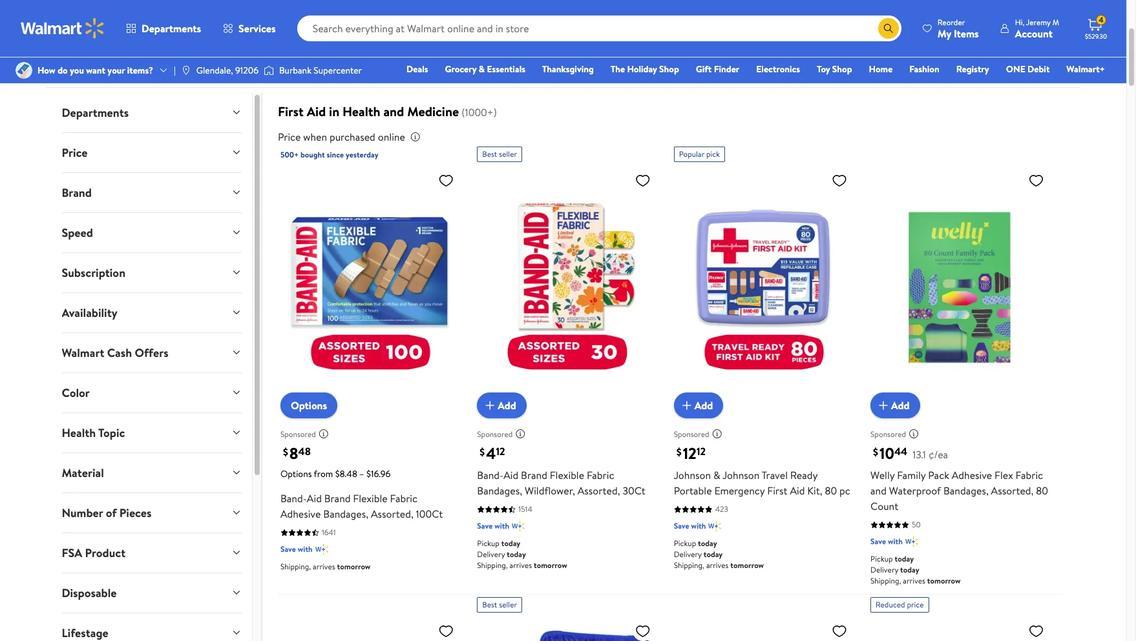 Task type: locate. For each thing, give the bounding box(es) containing it.
sponsored for 12
[[674, 429, 710, 440]]

add to cart image
[[482, 398, 498, 414], [679, 398, 695, 414], [876, 398, 892, 414]]

assorted, for 30ct
[[578, 484, 620, 499]]

johnson & johnson travel ready portable emergency first aid kit, 80 pc
[[674, 469, 851, 499]]

2 vertical spatial first
[[767, 484, 788, 499]]

pickup today delivery today shipping, arrives tomorrow for 12
[[674, 539, 764, 572]]

1 vertical spatial band-
[[477, 469, 504, 483]]

1 ad disclaimer and feedback for ingridsponsoredproducts image from the left
[[319, 429, 329, 440]]

0 horizontal spatial health
[[62, 425, 96, 441]]

1 johnson from the left
[[674, 469, 711, 483]]

1 horizontal spatial price
[[278, 130, 301, 144]]

1 horizontal spatial brand
[[324, 492, 351, 506]]

pickup today delivery today shipping, arrives tomorrow down 423
[[674, 539, 764, 572]]

 image left how
[[16, 62, 32, 79]]

relievers
[[708, 51, 746, 66]]

adhesive left flex
[[952, 469, 992, 483]]

ad disclaimer and feedback for ingridsponsoredproducts image up band-aid brand flexible fabric bandages, wildflower, assorted, 30ct
[[515, 429, 526, 440]]

1 vertical spatial price
[[62, 145, 88, 161]]

walmart+ link
[[1061, 62, 1111, 76]]

1 horizontal spatial add button
[[674, 393, 724, 419]]

shop right toy
[[833, 63, 852, 76]]

price button
[[51, 133, 252, 172]]

2 horizontal spatial first
[[767, 484, 788, 499]]

48
[[298, 445, 311, 459]]

ad disclaimer and feedback for ingridsponsoredproducts image down options link
[[319, 429, 329, 440]]

|
[[174, 64, 176, 77]]

pickup today delivery today shipping, arrives tomorrow for 4
[[477, 539, 567, 572]]

1 horizontal spatial  image
[[264, 64, 274, 77]]

0 horizontal spatial walmart plus image
[[709, 521, 722, 533]]

2 horizontal spatial band-
[[477, 469, 504, 483]]

first
[[156, 62, 174, 76]]

2 horizontal spatial fabric
[[1016, 469, 1043, 483]]

eligible
[[167, 51, 199, 66]]

1 horizontal spatial and
[[871, 484, 887, 499]]

0 horizontal spatial ad disclaimer and feedback for ingridsponsoredproducts image
[[515, 429, 526, 440]]

0 vertical spatial 4
[[1099, 14, 1104, 25]]

delivery for 4
[[477, 550, 505, 561]]

walmart plus image down 423
[[709, 521, 722, 533]]

walmart plus image down the 50
[[906, 536, 919, 549]]

electronics link
[[751, 62, 806, 76]]

flexible up wildflower,
[[550, 469, 584, 483]]

departments up eligible
[[142, 21, 201, 36]]

1 horizontal spatial pickup today delivery today shipping, arrives tomorrow
[[674, 539, 764, 572]]

add for 12
[[695, 399, 713, 413]]

0 horizontal spatial add to cart image
[[482, 398, 498, 414]]

arrives for 13.1 ¢/ea
[[903, 576, 926, 587]]

adhesive down from
[[280, 508, 321, 522]]

2 best from the top
[[482, 600, 497, 611]]

& inside the johnson & johnson travel ready portable emergency first aid kit, 80 pc
[[714, 469, 721, 483]]

finder
[[714, 63, 740, 76]]

health up purchased at the top left
[[343, 103, 381, 120]]

departments down how do you want your items?
[[62, 104, 129, 121]]

1 vertical spatial adhesive
[[280, 508, 321, 522]]

availability tab
[[51, 293, 252, 333]]

arrives up price
[[903, 576, 926, 587]]

options from $8.48 – $16.96
[[280, 468, 391, 481]]

disposable
[[62, 585, 117, 602]]

ad disclaimer and feedback for ingridsponsoredproducts image for 12
[[712, 429, 723, 440]]

$ inside the $ 12 12
[[677, 446, 682, 460]]

antibiotic ointments
[[383, 51, 428, 76]]

1 vertical spatial fsa
[[62, 545, 82, 562]]

departments inside popup button
[[142, 21, 201, 36]]

2 horizontal spatial brand
[[521, 469, 547, 483]]

aid left in
[[307, 103, 326, 120]]

johnson up emergency at the right of page
[[723, 469, 760, 483]]

add to cart image up the $ 12 12
[[679, 398, 695, 414]]

0 vertical spatial fsa
[[147, 51, 165, 66]]

aid inside band-aid brand flexible fabric adhesive bandages, assorted, 100ct
[[307, 492, 322, 506]]

shipping,
[[477, 561, 508, 572], [674, 561, 705, 572], [280, 562, 311, 573], [871, 576, 901, 587]]

cash
[[107, 345, 132, 361]]

& up emergency at the right of page
[[714, 469, 721, 483]]

2 best seller from the top
[[482, 600, 517, 611]]

assorted, down flex
[[991, 484, 1034, 499]]

fabric for 30ct
[[587, 469, 614, 483]]

arrives down 1514
[[510, 561, 532, 572]]

1 $ from the left
[[283, 446, 288, 460]]

equate bandages
[[307, 51, 349, 76]]

2 horizontal spatial pickup
[[871, 554, 893, 565]]

hi,
[[1015, 16, 1025, 27]]

1 horizontal spatial shop
[[833, 63, 852, 76]]

welly
[[871, 469, 895, 483]]

12 inside $ 4 12
[[496, 445, 505, 459]]

and up online
[[384, 103, 404, 120]]

brand inside band-aid brand flexible fabric adhesive bandages, assorted, 100ct
[[324, 492, 351, 506]]

1 best seller from the top
[[482, 148, 517, 159]]

add to cart image for 4
[[482, 398, 498, 414]]

pc
[[840, 484, 851, 499]]

1 add from the left
[[498, 399, 516, 413]]

grocery & essentials link
[[439, 62, 531, 76]]

johnson up portable
[[674, 469, 711, 483]]

sponsored for 4
[[477, 429, 513, 440]]

assorted, inside band-aid brand flexible fabric adhesive bandages, assorted, 100ct
[[371, 508, 414, 522]]

1 horizontal spatial ad disclaimer and feedback for ingridsponsoredproducts image
[[712, 429, 723, 440]]

disposable button
[[51, 574, 252, 613]]

1 sponsored from the left
[[280, 429, 316, 440]]

walmart plus image down 1514
[[512, 521, 525, 533]]

2 horizontal spatial add
[[892, 399, 910, 413]]

health left topic
[[62, 425, 96, 441]]

sponsored up the $ 12 12
[[674, 429, 710, 440]]

grocery
[[445, 63, 477, 76]]

rubbing alcohol link
[[527, 2, 594, 77]]

vipex heating pad for fast pain relief, 33'' x 17'' x 0.4'' electric heating pad 6 settings, blue image
[[477, 619, 656, 642]]

arrives down 423
[[706, 561, 729, 572]]

brand down options from $8.48 – $16.96
[[324, 492, 351, 506]]

0 horizontal spatial walmart plus image
[[315, 544, 328, 557]]

0 horizontal spatial bandages,
[[323, 508, 369, 522]]

brand tab
[[51, 173, 252, 212]]

aid for bandages,
[[504, 469, 519, 483]]

2 seller from the top
[[499, 600, 517, 611]]

$ inside '$ 10 44 13.1 ¢/ea welly family pack adhesive flex fabric and waterproof bandages, assorted, 80 count'
[[873, 446, 879, 460]]

1 vertical spatial best seller
[[482, 600, 517, 611]]

walmart plus image up shipping, arrives tomorrow
[[315, 544, 328, 557]]

(1000+)
[[462, 105, 497, 119]]

1 horizontal spatial band-
[[280, 492, 307, 506]]

debit
[[1028, 63, 1050, 76]]

add up $ 4 12 on the left bottom of page
[[498, 399, 516, 413]]

80 inside the johnson & johnson travel ready portable emergency first aid kit, 80 pc
[[825, 484, 837, 499]]

4 $ from the left
[[873, 446, 879, 460]]

add button up $ 4 12 on the left bottom of page
[[477, 393, 527, 419]]

1 horizontal spatial 4
[[1099, 14, 1104, 25]]

shipping, for 13.1 ¢/ea
[[871, 576, 901, 587]]

medicine
[[407, 103, 459, 120]]

to
[[102, 51, 112, 66]]

flexible down $16.96
[[353, 492, 388, 506]]

aid down ready
[[790, 484, 805, 499]]

since
[[327, 149, 344, 160]]

the holiday shop
[[611, 63, 679, 76]]

health topic tab
[[51, 413, 252, 453]]

assorted, left 30ct
[[578, 484, 620, 499]]

when
[[303, 130, 327, 144]]

assorted, inside band-aid brand flexible fabric bandages, wildflower, assorted, 30ct
[[578, 484, 620, 499]]

rubbing alcohol image
[[538, 2, 584, 48]]

1 horizontal spatial walmart plus image
[[512, 521, 525, 533]]

4 sponsored from the left
[[871, 429, 906, 440]]

equate bandages image
[[305, 2, 351, 48]]

0 vertical spatial first
[[456, 51, 477, 66]]

hi, jeremy m account
[[1015, 16, 1060, 40]]

seller
[[499, 148, 517, 159], [499, 600, 517, 611]]

shipping, for 4
[[477, 561, 508, 572]]

1 horizontal spatial add
[[695, 399, 713, 413]]

purchased
[[330, 130, 376, 144]]

save up shipping, arrives tomorrow
[[280, 544, 296, 555]]

family
[[897, 469, 926, 483]]

m
[[1053, 16, 1060, 27]]

reduced
[[876, 600, 905, 611]]

1 horizontal spatial fsa
[[147, 51, 165, 66]]

subscription
[[62, 265, 125, 281]]

$ 12 12
[[677, 443, 706, 465]]

band- for band-aid brand flexible fabric bandages, wildflower, assorted, 30ct
[[477, 469, 504, 483]]

0 vertical spatial health
[[343, 103, 381, 120]]

sponsored up 48
[[280, 429, 316, 440]]

1 vertical spatial first
[[278, 103, 304, 120]]

 image right 91206
[[264, 64, 274, 77]]

speed button
[[51, 213, 252, 253]]

2 vertical spatial brand
[[324, 492, 351, 506]]

2 80 from the left
[[1036, 484, 1049, 499]]

toy shop
[[817, 63, 852, 76]]

1 vertical spatial &
[[714, 469, 721, 483]]

price for price
[[62, 145, 88, 161]]

brand
[[62, 185, 92, 201], [521, 469, 547, 483], [324, 492, 351, 506]]

0 horizontal spatial fabric
[[390, 492, 418, 506]]

add
[[498, 399, 516, 413], [695, 399, 713, 413], [892, 399, 910, 413]]

aid left kits
[[479, 51, 492, 66]]

ad disclaimer and feedback for ingridsponsoredproducts image up '13.1'
[[909, 429, 919, 440]]

0 vertical spatial price
[[278, 130, 301, 144]]

2 add button from the left
[[674, 393, 724, 419]]

1 add to cart image from the left
[[482, 398, 498, 414]]

1 80 from the left
[[825, 484, 837, 499]]

options up 48
[[291, 399, 327, 413]]

1 horizontal spatial walmart plus image
[[906, 536, 919, 549]]

walmart plus image
[[512, 521, 525, 533], [315, 544, 328, 557]]

2 shop from the left
[[833, 63, 852, 76]]

0 horizontal spatial departments
[[62, 104, 129, 121]]

add button up 44
[[871, 393, 920, 419]]

1 horizontal spatial johnson
[[723, 469, 760, 483]]

0 vertical spatial adhesive
[[952, 469, 992, 483]]

$ inside $ 8 48
[[283, 446, 288, 460]]

2 add to cart image from the left
[[679, 398, 695, 414]]

13.1
[[913, 448, 926, 462]]

add to cart image for 12
[[679, 398, 695, 414]]

flexible inside band-aid brand flexible fabric adhesive bandages, assorted, 100ct
[[353, 492, 388, 506]]

health
[[343, 103, 381, 120], [62, 425, 96, 441]]

home link
[[863, 62, 899, 76]]

departments tab
[[51, 93, 252, 132]]

deals link
[[401, 62, 434, 76]]

fabric inside band-aid brand flexible fabric bandages, wildflower, assorted, 30ct
[[587, 469, 614, 483]]

band-aid brand flexible fabric bandages, wildflower, assorted, 30ct image
[[477, 167, 656, 409]]

kits
[[495, 51, 510, 66]]

0 vertical spatial best seller
[[482, 148, 517, 159]]

assorted, left 100ct
[[371, 508, 414, 522]]

0 vertical spatial seller
[[499, 148, 517, 159]]

3 $ from the left
[[677, 446, 682, 460]]

add up the $ 12 12
[[695, 399, 713, 413]]

1 seller from the top
[[499, 148, 517, 159]]

walmart plus image
[[709, 521, 722, 533], [906, 536, 919, 549]]

health inside health topic dropdown button
[[62, 425, 96, 441]]

save right 100ct
[[477, 521, 493, 532]]

2 horizontal spatial bandages,
[[944, 484, 989, 499]]

save for 12
[[674, 521, 690, 532]]

2 ad disclaimer and feedback for ingridsponsoredproducts image from the left
[[712, 429, 723, 440]]

2 horizontal spatial add to cart image
[[876, 398, 892, 414]]

options for options from $8.48 – $16.96
[[280, 468, 312, 481]]

ad disclaimer and feedback for ingridsponsoredproducts image up emergency at the right of page
[[712, 429, 723, 440]]

add to cart image up 10
[[876, 398, 892, 414]]

shop
[[659, 63, 679, 76], [833, 63, 852, 76]]

1 horizontal spatial departments
[[142, 21, 201, 36]]

pain relievers image
[[693, 2, 739, 48]]

1 vertical spatial and
[[871, 484, 887, 499]]

travel
[[762, 469, 788, 483]]

12 for 4
[[496, 445, 505, 459]]

1 horizontal spatial first
[[456, 51, 477, 66]]

0 vertical spatial and
[[384, 103, 404, 120]]

and down welly
[[871, 484, 887, 499]]

band- inside band-aid brand flexible fabric bandages, wildflower, assorted, 30ct
[[477, 469, 504, 483]]

lifestage tab
[[51, 614, 252, 642]]

1 horizontal spatial assorted,
[[578, 484, 620, 499]]

80
[[825, 484, 837, 499], [1036, 484, 1049, 499]]

save with for 4
[[477, 521, 509, 532]]

aid down from
[[307, 492, 322, 506]]

1 horizontal spatial &
[[714, 469, 721, 483]]

0 horizontal spatial price
[[62, 145, 88, 161]]

1 vertical spatial seller
[[499, 600, 517, 611]]

pieces
[[119, 505, 152, 521]]

ready
[[790, 469, 818, 483]]

$ inside $ 4 12
[[480, 446, 485, 460]]

fsa left product
[[62, 545, 82, 562]]

fsa eligible first aid
[[147, 51, 199, 76]]

0 horizontal spatial pickup today delivery today shipping, arrives tomorrow
[[477, 539, 567, 572]]

equate bandages link
[[294, 2, 362, 77]]

shop right holiday
[[659, 63, 679, 76]]

welly family pack adhesive flex fabric and waterproof bandages, assorted, 80 count image
[[871, 167, 1049, 409]]

walmart cash offers
[[62, 345, 169, 361]]

0 horizontal spatial assorted,
[[371, 508, 414, 522]]

2 vertical spatial band-
[[280, 492, 307, 506]]

& for essentials
[[479, 63, 485, 76]]

walmart image
[[21, 18, 105, 39]]

1 ad disclaimer and feedback for ingridsponsoredproducts image from the left
[[515, 429, 526, 440]]

1 horizontal spatial 80
[[1036, 484, 1049, 499]]

0 horizontal spatial fsa
[[62, 545, 82, 562]]

fsa inside fsa eligible first aid
[[147, 51, 165, 66]]

bandages, down pack
[[944, 484, 989, 499]]

aid for adhesive
[[307, 492, 322, 506]]

bandages, up the "1641"
[[323, 508, 369, 522]]

save with for 13.1 ¢/ea
[[871, 537, 903, 548]]

0 horizontal spatial johnson
[[674, 469, 711, 483]]

1 vertical spatial health
[[62, 425, 96, 441]]

fsa for fsa product
[[62, 545, 82, 562]]

rubbing
[[542, 51, 579, 66]]

aid right | in the left of the page
[[177, 62, 190, 76]]

add to favorites list, sable heating pad for pain relief with 6 temperature settings, 17*33*0.4in size, fsa eligible(blue) image
[[1029, 624, 1044, 640]]

12 inside the $ 12 12
[[697, 445, 706, 459]]

3 add to cart image from the left
[[876, 398, 892, 414]]

0 horizontal spatial add
[[498, 399, 516, 413]]

0 horizontal spatial first
[[278, 103, 304, 120]]

3 add from the left
[[892, 399, 910, 413]]

&
[[479, 63, 485, 76], [714, 469, 721, 483]]

sponsored up 10
[[871, 429, 906, 440]]

bandages
[[307, 62, 349, 76]]

2 $ from the left
[[480, 446, 485, 460]]

aid
[[256, 51, 271, 66], [307, 103, 326, 120], [504, 469, 519, 483], [790, 484, 805, 499], [307, 492, 322, 506]]

add to favorites list, band-aid brand flexible fabric bandages, wildflower, assorted, 30ct image
[[635, 172, 651, 189]]

brand inside band-aid brand flexible fabric bandages, wildflower, assorted, 30ct
[[521, 469, 547, 483]]

speed tab
[[51, 213, 252, 253]]

save with
[[477, 521, 509, 532], [674, 521, 706, 532], [871, 537, 903, 548], [280, 544, 313, 555]]

2 horizontal spatial add button
[[871, 393, 920, 419]]

material tab
[[51, 454, 252, 493]]

aid inside band-aid brand flexible fabric bandages, wildflower, assorted, 30ct
[[504, 469, 519, 483]]

0 vertical spatial flexible
[[550, 469, 584, 483]]

2 sponsored from the left
[[477, 429, 513, 440]]

aid inside fsa eligible first aid
[[177, 62, 190, 76]]

subscription tab
[[51, 253, 252, 293]]

aid inside the johnson & johnson travel ready portable emergency first aid kit, 80 pc
[[790, 484, 805, 499]]

flexible inside band-aid brand flexible fabric bandages, wildflower, assorted, 30ct
[[550, 469, 584, 483]]

0 horizontal spatial pickup
[[477, 539, 500, 550]]

brand up speed
[[62, 185, 92, 201]]

sponsored up $ 4 12 on the left bottom of page
[[477, 429, 513, 440]]

 image
[[16, 62, 32, 79], [264, 64, 274, 77]]

save down portable
[[674, 521, 690, 532]]

0 horizontal spatial ad disclaimer and feedback for ingridsponsoredproducts image
[[319, 429, 329, 440]]

1 horizontal spatial ad disclaimer and feedback for ingridsponsoredproducts image
[[909, 429, 919, 440]]

0 horizontal spatial add button
[[477, 393, 527, 419]]

back to school
[[79, 51, 112, 76]]

add to cart image up $ 4 12 on the left bottom of page
[[482, 398, 498, 414]]

band-aid brand flexible fabric bandages, wildflower, assorted, 30ct
[[477, 469, 646, 499]]

12 for 12
[[697, 445, 706, 459]]

save down count
[[871, 537, 886, 548]]

price
[[907, 600, 924, 611]]

pickup for 12
[[674, 539, 696, 550]]

ad disclaimer and feedback for ingridsponsoredproducts image
[[319, 429, 329, 440], [909, 429, 919, 440]]

fabric inside band-aid brand flexible fabric adhesive bandages, assorted, 100ct
[[390, 492, 418, 506]]

3 sponsored from the left
[[674, 429, 710, 440]]

 image
[[181, 65, 191, 76]]

band- for band-aid brand flexible fabric adhesive bandages, assorted, 100ct
[[280, 492, 307, 506]]

12
[[683, 443, 697, 465], [496, 445, 505, 459], [697, 445, 706, 459]]

0 vertical spatial band-
[[230, 51, 256, 66]]

pickup today delivery today shipping, arrives tomorrow down 1514
[[477, 539, 567, 572]]

4 $529.30
[[1085, 14, 1107, 41]]

price inside price dropdown button
[[62, 145, 88, 161]]

0 vertical spatial options
[[291, 399, 327, 413]]

back to school link
[[62, 2, 129, 77]]

best
[[482, 148, 497, 159], [482, 600, 497, 611]]

0 horizontal spatial adhesive
[[280, 508, 321, 522]]

ad disclaimer and feedback for ingridsponsoredproducts image for 4
[[515, 429, 526, 440]]

one
[[1006, 63, 1026, 76]]

antibiotic ointments image
[[382, 2, 429, 48]]

1 horizontal spatial flexible
[[550, 469, 584, 483]]

1 vertical spatial walmart plus image
[[906, 536, 919, 549]]

2 add from the left
[[695, 399, 713, 413]]

add to favorites list, band-aid brand flexible fabric adhesive bandages, assorted, 100ct image
[[438, 172, 454, 189]]

0 horizontal spatial &
[[479, 63, 485, 76]]

1 vertical spatial flexible
[[353, 492, 388, 506]]

johnson & johnson travel ready portable emergency first aid kit, 80 pc image
[[674, 167, 853, 409]]

account
[[1015, 26, 1053, 40]]

glendale,
[[196, 64, 233, 77]]

1 horizontal spatial pickup
[[674, 539, 696, 550]]

band- inside band-aid brand flexible fabric adhesive bandages, assorted, 100ct
[[280, 492, 307, 506]]

0 vertical spatial walmart plus image
[[709, 521, 722, 533]]

1 vertical spatial departments
[[62, 104, 129, 121]]

4
[[1099, 14, 1104, 25], [486, 443, 496, 465]]

0 vertical spatial best
[[482, 148, 497, 159]]

1 horizontal spatial bandages,
[[477, 484, 522, 499]]

1 vertical spatial options
[[280, 468, 312, 481]]

fsa
[[147, 51, 165, 66], [62, 545, 82, 562]]

1 horizontal spatial adhesive
[[952, 469, 992, 483]]

add button up the $ 12 12
[[674, 393, 724, 419]]

aid for medicine
[[307, 103, 326, 120]]

0 vertical spatial departments
[[142, 21, 201, 36]]

subscription button
[[51, 253, 252, 293]]

ad disclaimer and feedback for ingridsponsoredproducts image
[[515, 429, 526, 440], [712, 429, 723, 440]]

44
[[895, 445, 908, 459]]

1 horizontal spatial delivery
[[674, 550, 702, 561]]

bandages, inside band-aid brand flexible fabric bandages, wildflower, assorted, 30ct
[[477, 484, 522, 499]]

0 horizontal spatial 4
[[486, 443, 496, 465]]

fsa product
[[62, 545, 126, 562]]

options down $ 8 48
[[280, 468, 312, 481]]

aid down $ 4 12 on the left bottom of page
[[504, 469, 519, 483]]

fsa eligible first aid image
[[150, 2, 196, 48]]

1 vertical spatial best
[[482, 600, 497, 611]]

price for price when purchased online
[[278, 130, 301, 144]]

pickup today delivery today shipping, arrives tomorrow
[[477, 539, 567, 572], [674, 539, 764, 572], [871, 554, 961, 587]]

1 add button from the left
[[477, 393, 527, 419]]

sponsored for 8
[[280, 429, 316, 440]]

fashion
[[910, 63, 940, 76]]

arrives for 4
[[510, 561, 532, 572]]

color tab
[[51, 373, 252, 413]]

pickup today delivery today shipping, arrives tomorrow up price
[[871, 554, 961, 587]]

Search search field
[[297, 16, 902, 41]]

0 horizontal spatial 80
[[825, 484, 837, 499]]

shipping, for 12
[[674, 561, 705, 572]]

fsa left | in the left of the page
[[147, 51, 165, 66]]

fabric for 100ct
[[390, 492, 418, 506]]

bandages, up 1514
[[477, 484, 522, 499]]

add to favorites list, maxkare 12 x 24 heating pad for back pain relief, 4 heat settings and auto shut-off, gray image
[[832, 624, 848, 640]]

add up 44
[[892, 399, 910, 413]]

adhesive
[[952, 469, 992, 483], [280, 508, 321, 522]]

1 vertical spatial 4
[[486, 443, 496, 465]]

80 inside '$ 10 44 13.1 ¢/ea welly family pack adhesive flex fabric and waterproof bandages, assorted, 80 count'
[[1036, 484, 1049, 499]]

& right grocery
[[479, 63, 485, 76]]

number of pieces tab
[[51, 494, 252, 533]]

 image for how do you want your items?
[[16, 62, 32, 79]]

brand up wildflower,
[[521, 469, 547, 483]]

fabric inside '$ 10 44 13.1 ¢/ea welly family pack adhesive flex fabric and waterproof bandages, assorted, 80 count'
[[1016, 469, 1043, 483]]

0 vertical spatial &
[[479, 63, 485, 76]]

add to favorites list, welly family pack adhesive flex fabric and waterproof bandages, assorted, 80 count image
[[1029, 172, 1044, 189]]

0 horizontal spatial band-
[[230, 51, 256, 66]]

fsa inside dropdown button
[[62, 545, 82, 562]]



Task type: vqa. For each thing, say whether or not it's contained in the screenshot.
By inside the RETAILER Group
no



Task type: describe. For each thing, give the bounding box(es) containing it.
thanksgiving link
[[537, 62, 600, 76]]

fsa product tab
[[51, 534, 252, 573]]

with for 13.1 ¢/ea
[[888, 537, 903, 548]]

wildflower,
[[525, 484, 575, 499]]

from
[[314, 468, 333, 481]]

first for aid
[[456, 51, 477, 66]]

fsa product button
[[51, 534, 252, 573]]

tomorrow for 12
[[731, 561, 764, 572]]

first aid kits
[[456, 51, 510, 66]]

gift
[[696, 63, 712, 76]]

first inside the johnson & johnson travel ready portable emergency first aid kit, 80 pc
[[767, 484, 788, 499]]

antibiotic ointments link
[[372, 2, 439, 77]]

bandages, inside '$ 10 44 13.1 ¢/ea welly family pack adhesive flex fabric and waterproof bandages, assorted, 80 count'
[[944, 484, 989, 499]]

91206
[[235, 64, 259, 77]]

1 horizontal spatial aid
[[479, 51, 492, 66]]

popular
[[679, 148, 705, 159]]

bought
[[301, 149, 325, 160]]

add for 4
[[498, 399, 516, 413]]

essentials
[[487, 63, 526, 76]]

reduced price
[[876, 600, 924, 611]]

arrives down the "1641"
[[313, 562, 335, 573]]

100ct
[[416, 508, 443, 522]]

rubbing alcohol
[[542, 51, 579, 76]]

flexible for bandages,
[[353, 492, 388, 506]]

shop all back to school image
[[72, 2, 119, 48]]

you
[[70, 64, 84, 77]]

product
[[85, 545, 126, 562]]

add button for 4
[[477, 393, 527, 419]]

deals
[[407, 63, 428, 76]]

2 horizontal spatial delivery
[[871, 565, 899, 576]]

services button
[[212, 13, 287, 44]]

¢/ea
[[929, 448, 948, 462]]

10
[[880, 443, 895, 465]]

do
[[58, 64, 68, 77]]

walmart plus image for 12
[[709, 521, 722, 533]]

with for 4
[[495, 521, 509, 532]]

adhesive inside band-aid brand flexible fabric adhesive bandages, assorted, 100ct
[[280, 508, 321, 522]]

registry link
[[951, 62, 995, 76]]

electronics
[[757, 63, 800, 76]]

0 horizontal spatial and
[[384, 103, 404, 120]]

pain
[[686, 51, 705, 66]]

brand for band-aid brand flexible fabric bandages, wildflower, assorted, 30ct
[[521, 469, 547, 483]]

items
[[954, 26, 979, 40]]

number of pieces
[[62, 505, 152, 521]]

reorder my items
[[938, 16, 979, 40]]

brand for band-aid brand flexible fabric adhesive bandages, assorted, 100ct
[[324, 492, 351, 506]]

first aid in health and medicine (1000+)
[[278, 103, 497, 120]]

hydrogen peroxide image
[[615, 2, 662, 48]]

ointments
[[383, 62, 428, 76]]

sable heating pad for pain relief with 6 temperature settings, 17*33*0.4in size, fsa eligible(blue) image
[[871, 619, 1049, 642]]

alcohol
[[545, 62, 577, 76]]

departments inside dropdown button
[[62, 104, 129, 121]]

delivery for 12
[[674, 550, 702, 561]]

options for options
[[291, 399, 327, 413]]

first aid kits image
[[460, 2, 506, 48]]

with for 12
[[691, 521, 706, 532]]

first for aid
[[278, 103, 304, 120]]

pain relievers
[[686, 51, 746, 66]]

one debit link
[[1001, 62, 1056, 76]]

add to favorites list, vipex heating pad for fast pain relief, 33'' x 17'' x 0.4'' electric heating pad 6 settings, blue image
[[635, 624, 651, 640]]

1 shop from the left
[[659, 63, 679, 76]]

30ct
[[623, 484, 646, 499]]

burbank
[[279, 64, 312, 77]]

band-aid
[[230, 51, 271, 66]]

–
[[359, 468, 364, 481]]

one debit
[[1006, 63, 1050, 76]]

walmart plus image for 13.1 ¢/ea
[[906, 536, 919, 549]]

price tab
[[51, 133, 252, 172]]

pick
[[707, 148, 720, 159]]

tomorrow for 4
[[534, 561, 567, 572]]

$ for 8
[[283, 446, 288, 460]]

school
[[81, 62, 110, 76]]

want
[[86, 64, 105, 77]]

comfier heating waist belt pad for back pain relief with massage modes, 4 powerful massage motors vibration back massager, gift for women men image
[[280, 619, 459, 642]]

add to favorites list, johnson & johnson travel ready portable emergency first aid kit, 80 pc image
[[832, 172, 848, 189]]

number of pieces button
[[51, 494, 252, 533]]

and inside '$ 10 44 13.1 ¢/ea welly family pack adhesive flex fabric and waterproof bandages, assorted, 80 count'
[[871, 484, 887, 499]]

Walmart Site-Wide search field
[[297, 16, 902, 41]]

departments button
[[51, 93, 252, 132]]

bandages, inside band-aid brand flexible fabric adhesive bandages, assorted, 100ct
[[323, 508, 369, 522]]

band-aid brand flexible fabric adhesive bandages, assorted, 100ct
[[280, 492, 443, 522]]

how
[[37, 64, 55, 77]]

2 ad disclaimer and feedback for ingridsponsoredproducts image from the left
[[909, 429, 919, 440]]

2 johnson from the left
[[723, 469, 760, 483]]

shipping, arrives tomorrow
[[280, 562, 371, 573]]

portable
[[674, 484, 712, 499]]

1 vertical spatial walmart plus image
[[315, 544, 328, 557]]

hydrogen peroxide
[[616, 51, 661, 76]]

0 vertical spatial walmart plus image
[[512, 521, 525, 533]]

$ for 12
[[677, 446, 682, 460]]

in
[[329, 103, 340, 120]]

flexible for wildflower,
[[550, 469, 584, 483]]

aid down services
[[256, 51, 271, 66]]

add to favorites list, comfier heating waist belt pad for back pain relief with massage modes, 4 powerful massage motors vibration back massager, gift for women men image
[[438, 624, 454, 640]]

brand inside brand dropdown button
[[62, 185, 92, 201]]

items?
[[127, 64, 153, 77]]

adhesive inside '$ 10 44 13.1 ¢/ea welly family pack adhesive flex fabric and waterproof bandages, assorted, 80 count'
[[952, 469, 992, 483]]

8
[[290, 443, 298, 465]]

3 add button from the left
[[871, 393, 920, 419]]

assorted, for 100ct
[[371, 508, 414, 522]]

color
[[62, 385, 90, 401]]

assorted, inside '$ 10 44 13.1 ¢/ea welly family pack adhesive flex fabric and waterproof bandages, assorted, 80 count'
[[991, 484, 1034, 499]]

4 inside 4 $529.30
[[1099, 14, 1104, 25]]

 image for burbank supercenter
[[264, 64, 274, 77]]

legal information image
[[410, 132, 421, 142]]

maxkare 12 x 24 heating pad for back pain relief, 4 heat settings and auto shut-off, gray image
[[674, 619, 853, 642]]

how do you want your items?
[[37, 64, 153, 77]]

walmart cash offers button
[[51, 333, 252, 373]]

search icon image
[[884, 23, 894, 34]]

first aid kits link
[[450, 2, 517, 66]]

save for 13.1 ¢/ea
[[871, 537, 886, 548]]

band-aid brand flexible fabric adhesive bandages, assorted, 100ct image
[[280, 167, 459, 409]]

holiday
[[627, 63, 657, 76]]

save with for 12
[[674, 521, 706, 532]]

peroxide
[[619, 62, 658, 76]]

save for 4
[[477, 521, 493, 532]]

my
[[938, 26, 952, 40]]

& for johnson
[[714, 469, 721, 483]]

$16.96
[[367, 468, 391, 481]]

kit,
[[808, 484, 823, 499]]

500+
[[280, 149, 299, 160]]

offers
[[135, 345, 169, 361]]

fsa eligible first aid link
[[139, 2, 207, 77]]

disposable tab
[[51, 574, 252, 613]]

glendale, 91206
[[196, 64, 259, 77]]

fsa for fsa eligible first aid
[[147, 51, 165, 66]]

of
[[106, 505, 117, 521]]

services
[[239, 21, 276, 36]]

tomorrow for 13.1 ¢/ea
[[927, 576, 961, 587]]

toy shop link
[[811, 62, 858, 76]]

add button for 12
[[674, 393, 724, 419]]

2 horizontal spatial pickup today delivery today shipping, arrives tomorrow
[[871, 554, 961, 587]]

band aid image
[[227, 2, 274, 48]]

band- for band-aid
[[230, 51, 256, 66]]

$ for 4
[[480, 446, 485, 460]]

back
[[79, 51, 100, 66]]

lifestage button
[[51, 614, 252, 642]]

online
[[378, 130, 405, 144]]

500+ bought since yesterday
[[280, 149, 379, 160]]

yesterday
[[346, 149, 379, 160]]

count
[[871, 500, 899, 514]]

pickup for 4
[[477, 539, 500, 550]]

1 best from the top
[[482, 148, 497, 159]]

color button
[[51, 373, 252, 413]]

1 horizontal spatial health
[[343, 103, 381, 120]]

hydrogen peroxide link
[[605, 2, 672, 77]]

thanksgiving
[[542, 63, 594, 76]]

supercenter
[[314, 64, 362, 77]]

jeremy
[[1026, 16, 1051, 27]]

pack
[[929, 469, 950, 483]]

$ 4 12
[[480, 443, 505, 465]]

walmart cash offers tab
[[51, 333, 252, 373]]

arrives for 12
[[706, 561, 729, 572]]



